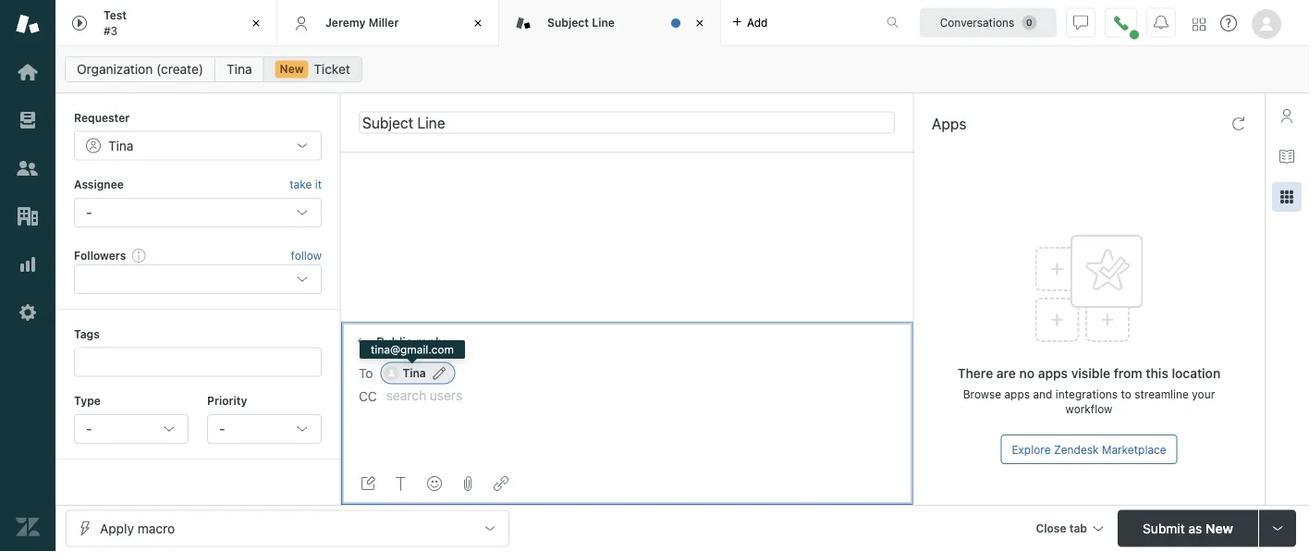 Task type: vqa. For each thing, say whether or not it's contained in the screenshot.
viewed
no



Task type: locate. For each thing, give the bounding box(es) containing it.
new left ticket
[[280, 62, 304, 75]]

tina@gmail.com image
[[384, 366, 399, 381]]

priority
[[207, 394, 247, 407]]

close tab button
[[1027, 510, 1110, 550]]

there
[[958, 366, 993, 381]]

tina down requester
[[108, 138, 134, 153]]

insert emojis image
[[427, 476, 442, 491]]

reporting image
[[16, 252, 40, 276]]

0 vertical spatial new
[[280, 62, 304, 75]]

zendesk image
[[16, 515, 40, 539]]

0 horizontal spatial close image
[[247, 14, 265, 32]]

0 horizontal spatial tina
[[108, 138, 134, 153]]

1 vertical spatial new
[[1206, 521, 1233, 536]]

0 horizontal spatial new
[[280, 62, 304, 75]]

Subject field
[[359, 111, 895, 134]]

your
[[1192, 387, 1215, 400]]

tina right (create)
[[227, 61, 252, 77]]

jeremy miller
[[325, 16, 399, 29]]

0 horizontal spatial - button
[[74, 414, 189, 444]]

subject line
[[547, 16, 615, 29]]

minimize composer image
[[619, 314, 634, 329]]

subject
[[547, 16, 589, 29]]

button displays agent's chat status as invisible. image
[[1073, 15, 1088, 30]]

tags
[[74, 327, 100, 340]]

customer context image
[[1280, 108, 1294, 123]]

-
[[86, 205, 92, 220], [86, 421, 92, 436], [219, 421, 225, 436]]

new right as
[[1206, 521, 1233, 536]]

apps image
[[1280, 190, 1294, 204]]

subject line tab
[[499, 0, 721, 46]]

organization
[[77, 61, 153, 77]]

public reply
[[376, 334, 445, 349]]

search users field
[[386, 386, 894, 405]]

apps
[[932, 115, 967, 133]]

zendesk support image
[[16, 12, 40, 36]]

- down assignee
[[86, 205, 92, 220]]

tab
[[55, 0, 277, 46]]

apps up "and"
[[1038, 366, 1068, 381]]

- down priority
[[219, 421, 225, 436]]

no
[[1019, 366, 1035, 381]]

- down type
[[86, 421, 92, 436]]

cc
[[359, 388, 377, 403]]

tina
[[227, 61, 252, 77], [108, 138, 134, 153], [403, 367, 426, 380]]

zendesk
[[1054, 443, 1099, 456]]

views image
[[16, 108, 40, 132]]

organizations image
[[16, 204, 40, 228]]

2 close image from the left
[[469, 14, 487, 32]]

tina@gmail.com
[[371, 343, 454, 356]]

streamline
[[1135, 387, 1189, 400]]

macro
[[137, 521, 175, 536]]

close image up 'tina' link
[[247, 14, 265, 32]]

follow
[[291, 249, 322, 262]]

1 horizontal spatial close image
[[469, 14, 487, 32]]

new inside secondary element
[[280, 62, 304, 75]]

from
[[1114, 366, 1143, 381]]

miller
[[369, 16, 399, 29]]

close
[[1036, 522, 1066, 535]]

admin image
[[16, 300, 40, 325]]

1 horizontal spatial tina
[[227, 61, 252, 77]]

new
[[280, 62, 304, 75], [1206, 521, 1233, 536]]

close tab
[[1036, 522, 1087, 535]]

as
[[1188, 521, 1202, 536]]

2 vertical spatial tina
[[403, 367, 426, 380]]

2 horizontal spatial tina
[[403, 367, 426, 380]]

(create)
[[156, 61, 203, 77]]

jeremy
[[325, 16, 366, 29]]

apps down no
[[1004, 387, 1030, 400]]

tina right tina@gmail.com icon
[[403, 367, 426, 380]]

1 - button from the left
[[74, 414, 189, 444]]

explore
[[1012, 443, 1051, 456]]

workflow
[[1066, 402, 1113, 415]]

- for priority
[[219, 421, 225, 436]]

#3
[[104, 24, 117, 37]]

explore zendesk marketplace button
[[1001, 435, 1177, 464]]

tab
[[1069, 522, 1087, 535]]

type
[[74, 394, 101, 407]]

1 horizontal spatial - button
[[207, 414, 322, 444]]

zendesk products image
[[1193, 18, 1206, 31]]

tina inside 'requester' element
[[108, 138, 134, 153]]

assignee element
[[74, 198, 322, 227]]

- button for priority
[[207, 414, 322, 444]]

tina link
[[215, 56, 264, 82]]

- button
[[74, 414, 189, 444], [207, 414, 322, 444]]

2 - button from the left
[[207, 414, 322, 444]]

- button for type
[[74, 414, 189, 444]]

followers
[[74, 249, 126, 261]]

apply macro
[[100, 521, 175, 536]]

it
[[315, 178, 322, 191]]

0 vertical spatial tina
[[227, 61, 252, 77]]

close image
[[691, 14, 709, 32]]

1 vertical spatial tina
[[108, 138, 134, 153]]

close image
[[247, 14, 265, 32], [469, 14, 487, 32]]

- button down priority
[[207, 414, 322, 444]]

followers element
[[74, 265, 322, 294]]

- inside assignee element
[[86, 205, 92, 220]]

- button down type
[[74, 414, 189, 444]]

0 horizontal spatial apps
[[1004, 387, 1030, 400]]

knowledge image
[[1280, 149, 1294, 164]]

add link (cmd k) image
[[494, 476, 508, 491]]

apps
[[1038, 366, 1068, 381], [1004, 387, 1030, 400]]

jeremy miller tab
[[277, 0, 499, 46]]

public reply button
[[341, 323, 477, 361]]

visible
[[1071, 366, 1110, 381]]

info on adding followers image
[[132, 248, 146, 263]]

notifications image
[[1154, 15, 1169, 30]]

to
[[1121, 387, 1131, 400]]

close image left 'subject'
[[469, 14, 487, 32]]

get help image
[[1220, 15, 1237, 31]]

1 horizontal spatial apps
[[1038, 366, 1068, 381]]



Task type: describe. For each thing, give the bounding box(es) containing it.
take it button
[[290, 175, 322, 194]]

- for type
[[86, 421, 92, 436]]

there are no apps visible from this location browse apps and integrations to streamline your workflow
[[958, 366, 1221, 415]]

conversations
[[940, 16, 1014, 29]]

apply
[[100, 521, 134, 536]]

add button
[[721, 0, 779, 45]]

get started image
[[16, 60, 40, 84]]

secondary element
[[55, 51, 1309, 88]]

draft mode image
[[361, 476, 375, 491]]

ticket
[[314, 61, 350, 77]]

tina inside secondary element
[[227, 61, 252, 77]]

line
[[592, 16, 615, 29]]

add
[[747, 16, 768, 29]]

location
[[1172, 366, 1221, 381]]

browse
[[963, 387, 1001, 400]]

displays possible ticket submission types image
[[1270, 521, 1285, 536]]

organization (create)
[[77, 61, 203, 77]]

are
[[997, 366, 1016, 381]]

to
[[359, 365, 373, 380]]

submit
[[1143, 521, 1185, 536]]

follow button
[[291, 247, 322, 263]]

close image inside jeremy miller tab
[[469, 14, 487, 32]]

integrations
[[1056, 387, 1118, 400]]

submit as new
[[1143, 521, 1233, 536]]

requester
[[74, 111, 130, 124]]

0 vertical spatial apps
[[1038, 366, 1068, 381]]

take it
[[290, 178, 322, 191]]

customers image
[[16, 156, 40, 180]]

add attachment image
[[460, 476, 475, 491]]

conversations button
[[920, 8, 1057, 37]]

tabs tab list
[[55, 0, 867, 46]]

format text image
[[394, 476, 409, 491]]

explore zendesk marketplace
[[1012, 443, 1166, 456]]

marketplace
[[1102, 443, 1166, 456]]

test #3
[[104, 9, 127, 37]]

and
[[1033, 387, 1052, 400]]

public
[[376, 334, 413, 349]]

edit user image
[[433, 367, 446, 380]]

tab containing test
[[55, 0, 277, 46]]

1 vertical spatial apps
[[1004, 387, 1030, 400]]

requester element
[[74, 131, 322, 160]]

1 horizontal spatial new
[[1206, 521, 1233, 536]]

organization (create) button
[[65, 56, 215, 82]]

assignee
[[74, 178, 124, 191]]

1 close image from the left
[[247, 14, 265, 32]]

test
[[104, 9, 127, 22]]

reply
[[416, 334, 445, 349]]

main element
[[0, 0, 55, 551]]

this
[[1146, 366, 1168, 381]]

take
[[290, 178, 312, 191]]



